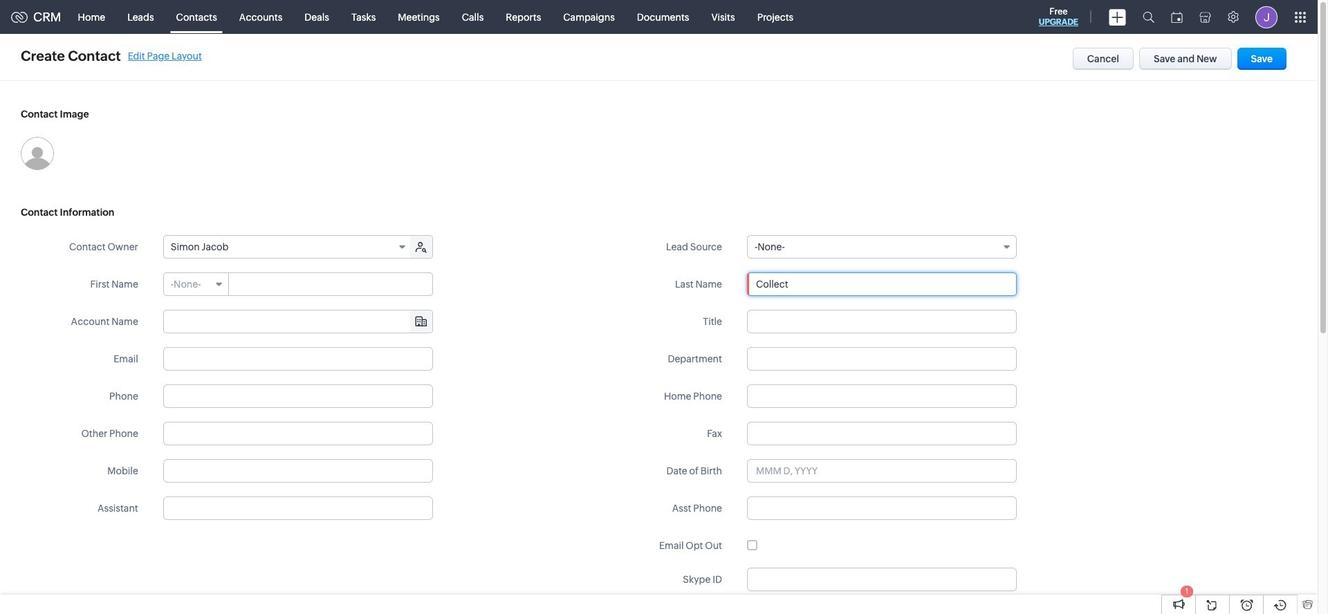 Task type: vqa. For each thing, say whether or not it's contained in the screenshot.
05:55 within the Webinar Nov 27 05:55 Pm - 08:55 Pm
no



Task type: describe. For each thing, give the bounding box(es) containing it.
image image
[[21, 137, 54, 170]]

search element
[[1135, 0, 1163, 34]]

create menu image
[[1109, 9, 1126, 25]]

MMM D, YYYY text field
[[747, 459, 1017, 483]]

profile image
[[1256, 6, 1278, 28]]



Task type: locate. For each thing, give the bounding box(es) containing it.
calendar image
[[1171, 11, 1183, 22]]

profile element
[[1247, 0, 1286, 34]]

logo image
[[11, 11, 28, 22]]

None text field
[[163, 347, 433, 371], [747, 385, 1017, 408], [163, 422, 433, 446], [747, 422, 1017, 446], [163, 497, 433, 520], [747, 497, 1017, 520], [747, 568, 1017, 591], [163, 347, 433, 371], [747, 385, 1017, 408], [163, 422, 433, 446], [747, 422, 1017, 446], [163, 497, 433, 520], [747, 497, 1017, 520], [747, 568, 1017, 591]]

None field
[[747, 235, 1017, 259], [164, 236, 411, 258], [164, 273, 229, 295], [164, 311, 432, 333], [747, 235, 1017, 259], [164, 236, 411, 258], [164, 273, 229, 295], [164, 311, 432, 333]]

search image
[[1143, 11, 1155, 23]]

None text field
[[747, 273, 1017, 296], [230, 273, 432, 295], [747, 310, 1017, 333], [747, 347, 1017, 371], [163, 385, 433, 408], [163, 459, 433, 483], [747, 273, 1017, 296], [230, 273, 432, 295], [747, 310, 1017, 333], [747, 347, 1017, 371], [163, 385, 433, 408], [163, 459, 433, 483]]

create menu element
[[1101, 0, 1135, 34]]



